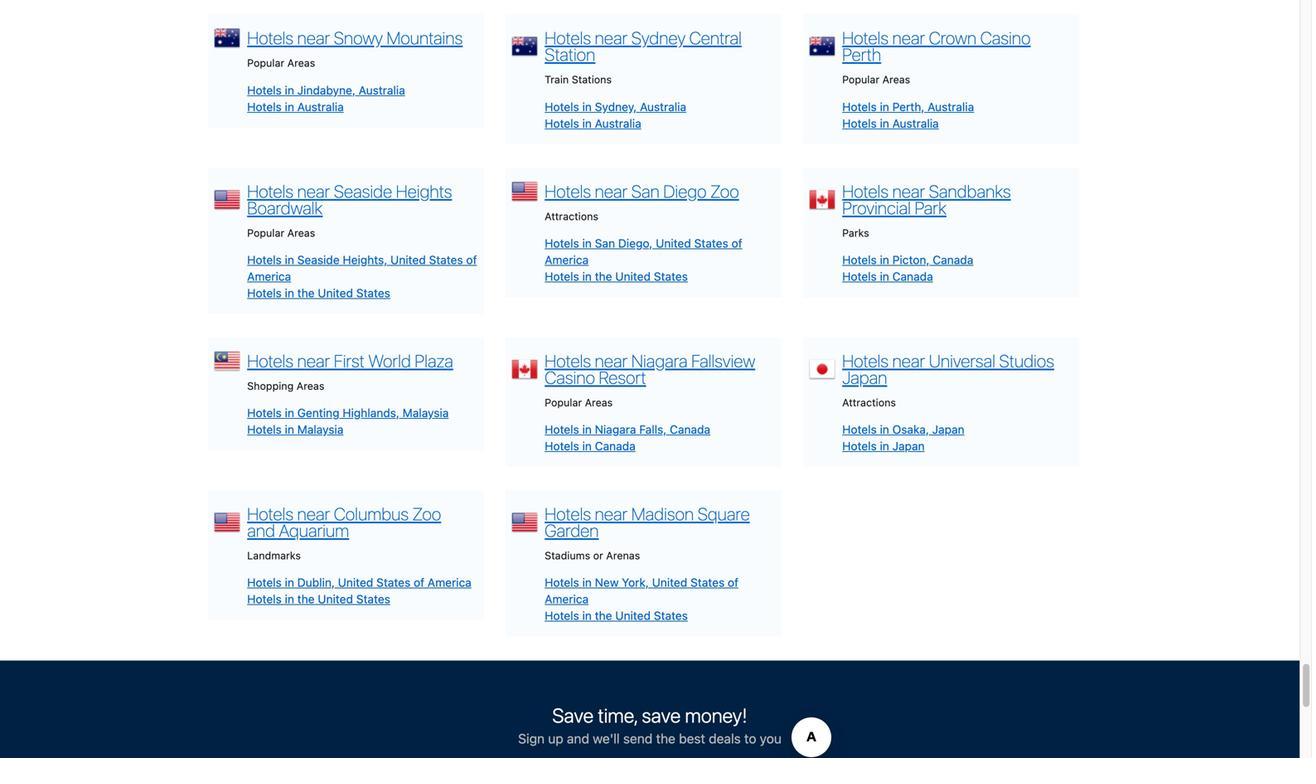 Task type: describe. For each thing, give the bounding box(es) containing it.
the inside the hotels in dublin, united states of america hotels in the united states
[[298, 592, 315, 606]]

hotels near crown casino perth link
[[843, 28, 1031, 65]]

hotels in sydney, australia hotels in australia
[[545, 100, 687, 130]]

in down boardwalk
[[285, 253, 294, 267]]

hotels in jindabyne, australia hotels in australia
[[247, 83, 405, 113]]

popular areas for hotels near seaside heights boardwalk
[[247, 227, 315, 239]]

hotels near snowy mountains
[[247, 28, 463, 48]]

aquarium
[[279, 520, 349, 541]]

hotels inside hotels near niagara fallsview casino resort
[[545, 350, 591, 371]]

hotels near columbus zoo and aquarium
[[247, 503, 441, 541]]

in down hotels in niagara falls, canada link
[[583, 439, 592, 453]]

heights
[[396, 181, 452, 201]]

hotels in dublin, united states of america link
[[247, 576, 472, 589]]

in left "jindabyne,"
[[285, 83, 294, 97]]

hotels in perth, australia hotels in australia
[[843, 100, 975, 130]]

sign
[[518, 731, 545, 747]]

united down the hotels in san diego, united states of america link on the top of the page
[[616, 269, 651, 283]]

near for niagara
[[595, 350, 628, 371]]

snowy
[[334, 28, 383, 48]]

attractions for hotels near universal studios japan
[[843, 396, 897, 408]]

popular for hotels near niagara fallsview casino resort
[[545, 396, 582, 408]]

falls,
[[640, 423, 667, 436]]

the for hotels near san diego zoo
[[595, 269, 613, 283]]

niagara for resort
[[632, 350, 688, 371]]

heights,
[[343, 253, 388, 267]]

hotels in jindabyne, australia link
[[247, 83, 405, 97]]

hotels near niagara fallsview casino resort link
[[545, 350, 756, 388]]

areas for snowy
[[288, 57, 315, 69]]

australia down sydney,
[[595, 116, 642, 130]]

in down 'hotels in seaside heights, united states of america' link
[[285, 286, 294, 300]]

hotels near columbus zoo and aquarium link
[[247, 503, 441, 541]]

hotels in picton, canada hotels in canada
[[843, 253, 974, 283]]

resort
[[599, 367, 647, 388]]

save
[[642, 704, 681, 727]]

in left new
[[583, 576, 592, 589]]

columbus
[[334, 503, 409, 524]]

hotels near first world plaza link
[[247, 350, 454, 371]]

hotels near seaside heights boardwalk link
[[247, 181, 452, 218]]

canada down picton,
[[893, 269, 934, 283]]

near for first
[[297, 350, 330, 371]]

hotels in osaka, japan hotels in japan
[[843, 423, 965, 453]]

hotels near madison square garden
[[545, 503, 750, 541]]

we'll
[[593, 731, 620, 747]]

hotels near sandbanks provincial park link
[[843, 181, 1012, 218]]

hotels near san diego zoo link
[[545, 181, 740, 201]]

united down hotels in new york, united states of america link
[[616, 609, 651, 623]]

diego,
[[619, 236, 653, 250]]

hotels near first world plaza
[[247, 350, 454, 371]]

near for madison
[[595, 503, 628, 524]]

in down landmarks in the bottom left of the page
[[285, 592, 294, 606]]

seaside for heights
[[334, 181, 392, 201]]

hotels near snowy mountains link
[[247, 28, 463, 48]]

areas for seaside
[[288, 227, 315, 239]]

in up hotels in japan link
[[880, 423, 890, 436]]

popular for hotels near seaside heights boardwalk
[[247, 227, 285, 239]]

near for columbus
[[297, 503, 330, 524]]

near for sydney
[[595, 28, 628, 48]]

popular for hotels near snowy mountains
[[247, 57, 285, 69]]

hotels in new york, united states of america hotels in the united states
[[545, 576, 739, 623]]

dublin,
[[298, 576, 335, 589]]

hotels in the united states link for san
[[545, 269, 688, 283]]

in down hotels in perth, australia link
[[880, 116, 890, 130]]

near for snowy
[[297, 28, 330, 48]]

australia down perth,
[[893, 116, 939, 130]]

near for sandbanks
[[893, 181, 926, 201]]

studios
[[1000, 350, 1055, 371]]

train
[[545, 74, 569, 86]]

diego
[[664, 181, 707, 201]]

arenas
[[607, 549, 641, 561]]

hotels near crown casino perth
[[843, 28, 1031, 65]]

areas for first
[[297, 380, 325, 392]]

hotels in picton, canada link
[[843, 253, 974, 267]]

0 vertical spatial malaysia
[[403, 406, 449, 420]]

stadiums
[[545, 549, 591, 561]]

hotels in perth, australia link
[[843, 100, 975, 113]]

canada down hotels in niagara falls, canada link
[[595, 439, 636, 453]]

of inside the hotels in dublin, united states of america hotels in the united states
[[414, 576, 425, 589]]

in left perth,
[[880, 100, 890, 113]]

in down the hotels in san diego, united states of america link on the top of the page
[[583, 269, 592, 283]]

the for hotels near seaside heights boardwalk
[[298, 286, 315, 300]]

hotels in sydney, australia link
[[545, 100, 687, 113]]

areas for crown
[[883, 74, 911, 86]]

mountains
[[387, 28, 463, 48]]

hotels inside 'hotels near crown casino perth'
[[843, 28, 889, 48]]

in left picton,
[[880, 253, 890, 267]]

garden
[[545, 520, 599, 541]]

station
[[545, 44, 596, 65]]

united right diego, at the left top of page
[[656, 236, 692, 250]]

hotels near seaside heights boardwalk
[[247, 181, 452, 218]]

hotels in genting highlands, malaysia hotels in malaysia
[[247, 406, 449, 436]]

zoo inside hotels near columbus zoo and aquarium
[[413, 503, 441, 524]]

train stations
[[545, 74, 612, 86]]

hotels in san diego, united states of america hotels in the united states
[[545, 236, 743, 283]]

2 horizontal spatial japan
[[933, 423, 965, 436]]

best
[[679, 731, 706, 747]]

australia right sydney,
[[640, 100, 687, 113]]

near for universal
[[893, 350, 926, 371]]

hotels near san diego zoo
[[545, 181, 740, 201]]

hotels inside hotels near columbus zoo and aquarium
[[247, 503, 294, 524]]

madison
[[632, 503, 694, 524]]

hotels near sydney central station
[[545, 28, 742, 65]]

states down the hotels in san diego, united states of america link on the top of the page
[[654, 269, 688, 283]]

australia down hotels in jindabyne, australia link
[[298, 100, 344, 113]]

hotels in new york, united states of america link
[[545, 576, 739, 606]]

united right heights,
[[391, 253, 426, 267]]

hotels in malaysia link
[[247, 423, 344, 436]]

in left "falls,"
[[583, 423, 592, 436]]

and inside hotels near columbus zoo and aquarium
[[247, 520, 275, 541]]

sydney,
[[595, 100, 637, 113]]

time,
[[598, 704, 638, 727]]

hotels in the united states link for seaside
[[247, 286, 391, 300]]

hotels near sydney central station link
[[545, 28, 742, 65]]

and inside save time, save money! sign up and we'll send the best deals to you
[[567, 731, 590, 747]]

money!
[[685, 704, 748, 727]]

areas for niagara
[[585, 396, 613, 408]]

in down shopping areas
[[285, 423, 294, 436]]

central
[[690, 28, 742, 48]]

boardwalk
[[247, 197, 323, 218]]

in down hotels in picton, canada link
[[880, 269, 890, 283]]

plaza
[[415, 350, 454, 371]]

in down hotels in jindabyne, australia link
[[285, 100, 294, 113]]



Task type: locate. For each thing, give the bounding box(es) containing it.
you
[[760, 731, 782, 747]]

shopping
[[247, 380, 294, 392]]

australia right perth,
[[928, 100, 975, 113]]

highlands,
[[343, 406, 400, 420]]

in up hotels in malaysia link
[[285, 406, 294, 420]]

hotels in australia link for hotels near crown casino perth
[[843, 116, 939, 130]]

america inside the hotels in dublin, united states of america hotels in the united states
[[428, 576, 472, 589]]

casino right crown in the top right of the page
[[981, 28, 1031, 48]]

hotels in australia link for hotels near sydney central station
[[545, 116, 642, 130]]

australia right "jindabyne,"
[[359, 83, 405, 97]]

hotels in japan link
[[843, 439, 925, 453]]

perth,
[[893, 100, 925, 113]]

japan up hotels in osaka, japan link
[[843, 367, 888, 388]]

of for hotels near seaside heights boardwalk
[[467, 253, 477, 267]]

states down hotels in dublin, united states of america link
[[356, 592, 391, 606]]

sydney
[[632, 28, 686, 48]]

hotels in canada link for park
[[843, 269, 934, 283]]

hotels in canada link
[[843, 269, 934, 283], [545, 439, 636, 453]]

malaysia
[[403, 406, 449, 420], [298, 423, 344, 436]]

0 horizontal spatial san
[[595, 236, 615, 250]]

landmarks
[[247, 549, 301, 561]]

popular areas for hotels near niagara fallsview casino resort
[[545, 396, 613, 408]]

casino left the resort
[[545, 367, 595, 388]]

san left diego
[[632, 181, 660, 201]]

1 horizontal spatial and
[[567, 731, 590, 747]]

areas up hotels in perth, australia link
[[883, 74, 911, 86]]

san left diego, at the left top of page
[[595, 236, 615, 250]]

near for crown
[[893, 28, 926, 48]]

send
[[624, 731, 653, 747]]

osaka,
[[893, 423, 930, 436]]

the down 'hotels in seaside heights, united states of america' link
[[298, 286, 315, 300]]

casino inside hotels near niagara fallsview casino resort
[[545, 367, 595, 388]]

popular areas down perth
[[843, 74, 911, 86]]

san inside hotels in san diego, united states of america hotels in the united states
[[595, 236, 615, 250]]

malaysia down genting on the left bottom of the page
[[298, 423, 344, 436]]

united right york,
[[652, 576, 688, 589]]

save time, save money! sign up and we'll send the best deals to you
[[518, 704, 782, 747]]

near inside hotels near seaside heights boardwalk
[[297, 181, 330, 201]]

1 vertical spatial hotels in canada link
[[545, 439, 636, 453]]

0 horizontal spatial attractions
[[545, 210, 599, 222]]

near inside 'hotels near crown casino perth'
[[893, 28, 926, 48]]

first
[[334, 350, 365, 371]]

1 vertical spatial and
[[567, 731, 590, 747]]

seaside
[[334, 181, 392, 201], [298, 253, 340, 267]]

hotels in niagara falls, canada link
[[545, 423, 711, 436]]

america inside hotels in seaside heights, united states of america hotels in the united states
[[247, 269, 291, 283]]

of
[[732, 236, 743, 250], [467, 253, 477, 267], [414, 576, 425, 589], [728, 576, 739, 589]]

1 horizontal spatial casino
[[981, 28, 1031, 48]]

world
[[369, 350, 411, 371]]

san for diego,
[[595, 236, 615, 250]]

areas up hotels in jindabyne, australia link
[[288, 57, 315, 69]]

1 horizontal spatial malaysia
[[403, 406, 449, 420]]

the inside hotels in new york, united states of america hotels in the united states
[[595, 609, 613, 623]]

hotels in canada link down hotels in picton, canada link
[[843, 269, 934, 283]]

1 horizontal spatial san
[[632, 181, 660, 201]]

hotels inside hotels near seaside heights boardwalk
[[247, 181, 294, 201]]

hotels inside hotels near madison square garden
[[545, 503, 591, 524]]

1 horizontal spatial hotels in australia link
[[545, 116, 642, 130]]

2 vertical spatial japan
[[893, 439, 925, 453]]

america inside hotels in new york, united states of america hotels in the united states
[[545, 592, 589, 606]]

niagara
[[632, 350, 688, 371], [595, 423, 637, 436]]

and
[[247, 520, 275, 541], [567, 731, 590, 747]]

near inside hotels near niagara fallsview casino resort
[[595, 350, 628, 371]]

stadiums or arenas
[[545, 549, 641, 561]]

1 vertical spatial seaside
[[298, 253, 340, 267]]

hotels in niagara falls, canada hotels in canada
[[545, 423, 711, 453]]

japan down osaka,
[[893, 439, 925, 453]]

zoo
[[711, 181, 740, 201], [413, 503, 441, 524]]

shopping areas
[[247, 380, 325, 392]]

seaside for heights,
[[298, 253, 340, 267]]

hotels in the united states link down the dublin, at the left bottom of the page
[[247, 592, 391, 606]]

0 horizontal spatial japan
[[843, 367, 888, 388]]

york,
[[622, 576, 649, 589]]

japan inside hotels near universal studios japan
[[843, 367, 888, 388]]

0 vertical spatial casino
[[981, 28, 1031, 48]]

hotels in genting highlands, malaysia link
[[247, 406, 449, 420]]

hotels in australia link down hotels in jindabyne, australia link
[[247, 100, 344, 113]]

1 vertical spatial san
[[595, 236, 615, 250]]

0 vertical spatial seaside
[[334, 181, 392, 201]]

hotels in australia link for hotels near snowy mountains
[[247, 100, 344, 113]]

hotels inside hotels near sandbanks provincial park
[[843, 181, 889, 201]]

near inside hotels near sydney central station
[[595, 28, 628, 48]]

deals
[[709, 731, 741, 747]]

in down hotels in sydney, australia link
[[583, 116, 592, 130]]

malaysia down plaza
[[403, 406, 449, 420]]

states down 'hotels in seaside heights, united states of america' link
[[356, 286, 391, 300]]

areas up genting on the left bottom of the page
[[297, 380, 325, 392]]

the down the dublin, at the left bottom of the page
[[298, 592, 315, 606]]

popular areas for hotels near snowy mountains
[[247, 57, 315, 69]]

in down hotels in new york, united states of america link
[[583, 609, 592, 623]]

states down square
[[691, 576, 725, 589]]

0 vertical spatial zoo
[[711, 181, 740, 201]]

australia
[[359, 83, 405, 97], [298, 100, 344, 113], [640, 100, 687, 113], [928, 100, 975, 113], [595, 116, 642, 130], [893, 116, 939, 130]]

hotels
[[247, 28, 294, 48], [545, 28, 591, 48], [843, 28, 889, 48], [247, 83, 282, 97], [247, 100, 282, 113], [545, 100, 580, 113], [843, 100, 877, 113], [545, 116, 580, 130], [843, 116, 877, 130], [247, 181, 294, 201], [545, 181, 591, 201], [843, 181, 889, 201], [545, 236, 580, 250], [247, 253, 282, 267], [843, 253, 877, 267], [545, 269, 580, 283], [843, 269, 877, 283], [247, 286, 282, 300], [247, 350, 294, 371], [545, 350, 591, 371], [843, 350, 889, 371], [247, 406, 282, 420], [247, 423, 282, 436], [545, 423, 580, 436], [843, 423, 877, 436], [545, 439, 580, 453], [843, 439, 877, 453], [247, 503, 294, 524], [545, 503, 591, 524], [247, 576, 282, 589], [545, 576, 580, 589], [247, 592, 282, 606], [545, 609, 580, 623]]

the down new
[[595, 609, 613, 623]]

the for hotels near madison square garden
[[595, 609, 613, 623]]

stations
[[572, 74, 612, 86]]

of inside hotels in san diego, united states of america hotels in the united states
[[732, 236, 743, 250]]

hotels in osaka, japan link
[[843, 423, 965, 436]]

near inside hotels near sandbanks provincial park
[[893, 181, 926, 201]]

united right the dublin, at the left bottom of the page
[[338, 576, 374, 589]]

in down hotels in osaka, japan link
[[880, 439, 890, 453]]

1 vertical spatial malaysia
[[298, 423, 344, 436]]

niagara left fallsview
[[632, 350, 688, 371]]

hotels in seaside heights, united states of america link
[[247, 253, 477, 283]]

fallsview
[[692, 350, 756, 371]]

areas down boardwalk
[[288, 227, 315, 239]]

popular down boardwalk
[[247, 227, 285, 239]]

and up landmarks in the bottom left of the page
[[247, 520, 275, 541]]

seaside left heights,
[[298, 253, 340, 267]]

square
[[698, 503, 750, 524]]

popular areas
[[247, 57, 315, 69], [843, 74, 911, 86], [247, 227, 315, 239], [545, 396, 613, 408]]

hotels in the united states link down 'hotels in seaside heights, united states of america' link
[[247, 286, 391, 300]]

hotels near universal studios japan link
[[843, 350, 1055, 388]]

1 horizontal spatial attractions
[[843, 396, 897, 408]]

hotels near sandbanks provincial park
[[843, 181, 1012, 218]]

0 horizontal spatial zoo
[[413, 503, 441, 524]]

1 vertical spatial zoo
[[413, 503, 441, 524]]

the down the hotels in san diego, united states of america link on the top of the page
[[595, 269, 613, 283]]

0 vertical spatial and
[[247, 520, 275, 541]]

0 horizontal spatial hotels in canada link
[[545, 439, 636, 453]]

the inside hotels in san diego, united states of america hotels in the united states
[[595, 269, 613, 283]]

near for san
[[595, 181, 628, 201]]

hotels in canada link down hotels in niagara falls, canada link
[[545, 439, 636, 453]]

popular up hotels in niagara falls, canada link
[[545, 396, 582, 408]]

hotels inside hotels near sydney central station
[[545, 28, 591, 48]]

perth
[[843, 44, 882, 65]]

states down 'columbus'
[[377, 576, 411, 589]]

seaside inside hotels near seaside heights boardwalk
[[334, 181, 392, 201]]

popular areas down the resort
[[545, 396, 613, 408]]

united down 'hotels in seaside heights, united states of america' link
[[318, 286, 353, 300]]

jindabyne,
[[298, 83, 356, 97]]

zoo right 'columbus'
[[413, 503, 441, 524]]

zoo right diego
[[711, 181, 740, 201]]

save
[[553, 704, 594, 727]]

in left the dublin, at the left bottom of the page
[[285, 576, 294, 589]]

hotels near universal studios japan
[[843, 350, 1055, 388]]

niagara inside hotels in niagara falls, canada hotels in canada
[[595, 423, 637, 436]]

of inside hotels in seaside heights, united states of america hotels in the united states
[[467, 253, 477, 267]]

canada right "falls,"
[[670, 423, 711, 436]]

united
[[656, 236, 692, 250], [391, 253, 426, 267], [616, 269, 651, 283], [318, 286, 353, 300], [338, 576, 374, 589], [652, 576, 688, 589], [318, 592, 353, 606], [616, 609, 651, 623]]

0 horizontal spatial and
[[247, 520, 275, 541]]

hotels in seaside heights, united states of america hotels in the united states
[[247, 253, 477, 300]]

san
[[632, 181, 660, 201], [595, 236, 615, 250]]

casino
[[981, 28, 1031, 48], [545, 367, 595, 388]]

attractions up hotels in osaka, japan link
[[843, 396, 897, 408]]

america for hotels near madison square garden
[[545, 592, 589, 606]]

0 vertical spatial hotels in canada link
[[843, 269, 934, 283]]

1 vertical spatial casino
[[545, 367, 595, 388]]

popular for hotels near crown casino perth
[[843, 74, 880, 86]]

america for hotels near seaside heights boardwalk
[[247, 269, 291, 283]]

1 vertical spatial japan
[[933, 423, 965, 436]]

hotels in the united states link
[[545, 269, 688, 283], [247, 286, 391, 300], [247, 592, 391, 606], [545, 609, 688, 623]]

0 horizontal spatial malaysia
[[298, 423, 344, 436]]

of for hotels near madison square garden
[[728, 576, 739, 589]]

2 horizontal spatial hotels in australia link
[[843, 116, 939, 130]]

areas down the resort
[[585, 396, 613, 408]]

hotels near madison square garden link
[[545, 503, 750, 541]]

states down hotels in new york, united states of america link
[[654, 609, 688, 623]]

provincial
[[843, 197, 912, 218]]

seaside inside hotels in seaside heights, united states of america hotels in the united states
[[298, 253, 340, 267]]

popular up hotels in jindabyne, australia link
[[247, 57, 285, 69]]

1 horizontal spatial zoo
[[711, 181, 740, 201]]

the down save
[[656, 731, 676, 747]]

hotels in australia link down hotels in perth, australia link
[[843, 116, 939, 130]]

to
[[745, 731, 757, 747]]

popular areas up hotels in jindabyne, australia link
[[247, 57, 315, 69]]

states down diego
[[695, 236, 729, 250]]

united down the dublin, at the left bottom of the page
[[318, 592, 353, 606]]

and right up
[[567, 731, 590, 747]]

0 vertical spatial san
[[632, 181, 660, 201]]

hotels in the united states link for columbus
[[247, 592, 391, 606]]

hotels in san diego, united states of america link
[[545, 236, 743, 267]]

hotels in the united states link down new
[[545, 609, 688, 623]]

hotels in the united states link down the hotels in san diego, united states of america link on the top of the page
[[545, 269, 688, 283]]

near inside hotels near columbus zoo and aquarium
[[297, 503, 330, 524]]

niagara for hotels
[[595, 423, 637, 436]]

areas
[[288, 57, 315, 69], [883, 74, 911, 86], [288, 227, 315, 239], [297, 380, 325, 392], [585, 396, 613, 408]]

in left diego, at the left top of page
[[583, 236, 592, 250]]

0 vertical spatial japan
[[843, 367, 888, 388]]

picton,
[[893, 253, 930, 267]]

near inside hotels near madison square garden
[[595, 503, 628, 524]]

new
[[595, 576, 619, 589]]

1 horizontal spatial japan
[[893, 439, 925, 453]]

popular areas for hotels near crown casino perth
[[843, 74, 911, 86]]

universal
[[930, 350, 996, 371]]

popular areas down boardwalk
[[247, 227, 315, 239]]

in
[[285, 83, 294, 97], [285, 100, 294, 113], [583, 100, 592, 113], [880, 100, 890, 113], [583, 116, 592, 130], [880, 116, 890, 130], [583, 236, 592, 250], [285, 253, 294, 267], [880, 253, 890, 267], [583, 269, 592, 283], [880, 269, 890, 283], [285, 286, 294, 300], [285, 406, 294, 420], [285, 423, 294, 436], [583, 423, 592, 436], [880, 423, 890, 436], [583, 439, 592, 453], [880, 439, 890, 453], [285, 576, 294, 589], [583, 576, 592, 589], [285, 592, 294, 606], [583, 609, 592, 623]]

of inside hotels in new york, united states of america hotels in the united states
[[728, 576, 739, 589]]

states down heights
[[429, 253, 463, 267]]

of for hotels near san diego zoo
[[732, 236, 743, 250]]

san for diego
[[632, 181, 660, 201]]

hotels in australia link down hotels in sydney, australia link
[[545, 116, 642, 130]]

1 vertical spatial attractions
[[843, 396, 897, 408]]

seaside left heights
[[334, 181, 392, 201]]

hotels in canada link for casino
[[545, 439, 636, 453]]

hotels in dublin, united states of america hotels in the united states
[[247, 576, 472, 606]]

0 vertical spatial niagara
[[632, 350, 688, 371]]

popular down perth
[[843, 74, 880, 86]]

attractions for hotels near san diego zoo
[[545, 210, 599, 222]]

hotels near niagara fallsview casino resort
[[545, 350, 756, 388]]

in down stations
[[583, 100, 592, 113]]

canada right picton,
[[933, 253, 974, 267]]

casino inside 'hotels near crown casino perth'
[[981, 28, 1031, 48]]

near for seaside
[[297, 181, 330, 201]]

park
[[915, 197, 947, 218]]

niagara inside hotels near niagara fallsview casino resort
[[632, 350, 688, 371]]

crown
[[930, 28, 977, 48]]

0 horizontal spatial casino
[[545, 367, 595, 388]]

1 horizontal spatial hotels in canada link
[[843, 269, 934, 283]]

america
[[545, 253, 589, 267], [247, 269, 291, 283], [428, 576, 472, 589], [545, 592, 589, 606]]

0 vertical spatial attractions
[[545, 210, 599, 222]]

attractions
[[545, 210, 599, 222], [843, 396, 897, 408]]

or
[[594, 549, 604, 561]]

america for hotels near san diego zoo
[[545, 253, 589, 267]]

niagara left "falls,"
[[595, 423, 637, 436]]

america inside hotels in san diego, united states of america hotels in the united states
[[545, 253, 589, 267]]

hotels in the united states link for madison
[[545, 609, 688, 623]]

states
[[695, 236, 729, 250], [429, 253, 463, 267], [654, 269, 688, 283], [356, 286, 391, 300], [377, 576, 411, 589], [691, 576, 725, 589], [356, 592, 391, 606], [654, 609, 688, 623]]

1 vertical spatial niagara
[[595, 423, 637, 436]]

popular
[[247, 57, 285, 69], [843, 74, 880, 86], [247, 227, 285, 239], [545, 396, 582, 408]]

sandbanks
[[930, 181, 1012, 201]]

near inside hotels near universal studios japan
[[893, 350, 926, 371]]

attractions down hotels near san diego zoo link
[[545, 210, 599, 222]]

the
[[595, 269, 613, 283], [298, 286, 315, 300], [298, 592, 315, 606], [595, 609, 613, 623], [656, 731, 676, 747]]

hotels inside hotels near universal studios japan
[[843, 350, 889, 371]]

0 horizontal spatial hotels in australia link
[[247, 100, 344, 113]]

the inside hotels in seaside heights, united states of america hotels in the united states
[[298, 286, 315, 300]]

japan right osaka,
[[933, 423, 965, 436]]

parks
[[843, 227, 870, 239]]

the inside save time, save money! sign up and we'll send the best deals to you
[[656, 731, 676, 747]]

genting
[[298, 406, 340, 420]]



Task type: vqa. For each thing, say whether or not it's contained in the screenshot.
HOTELS in the Hotels near Sydney Central Station
yes



